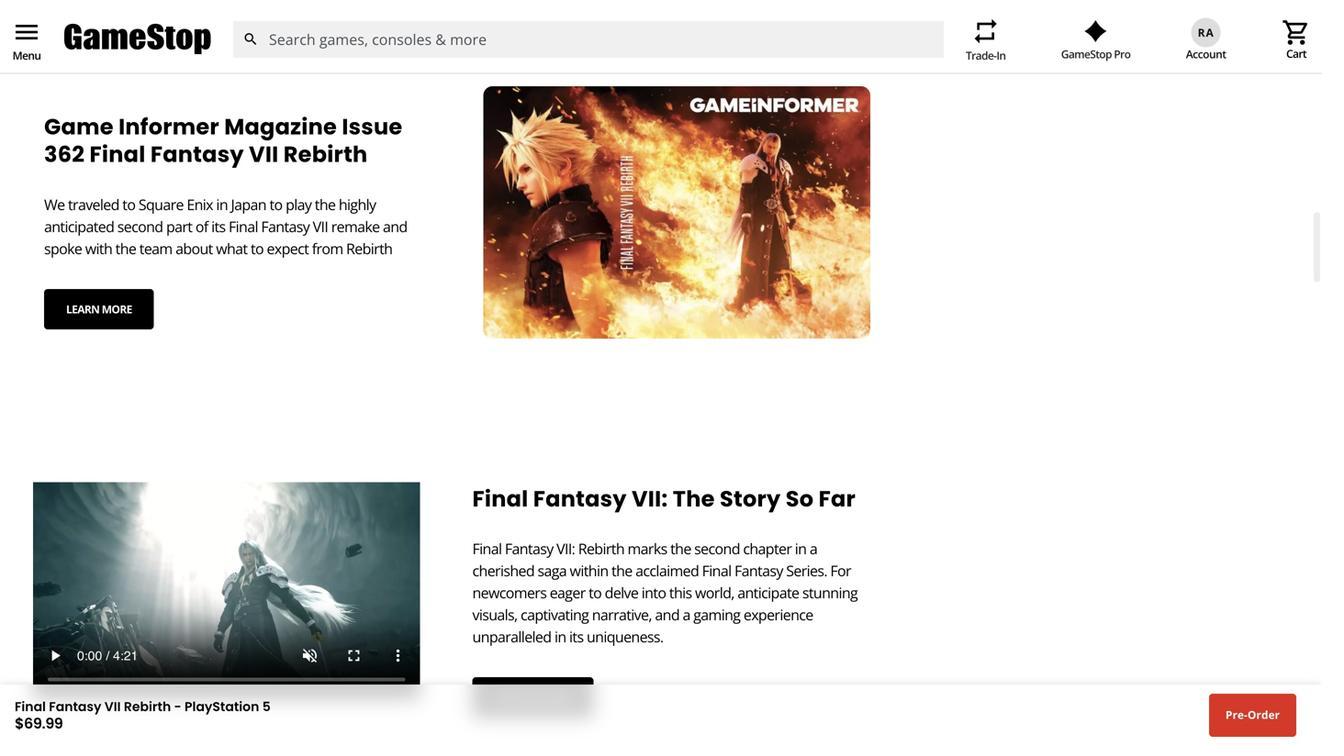 Task type: describe. For each thing, give the bounding box(es) containing it.
2 vertical spatial in
[[555, 627, 566, 647]]

shop my store
[[15, 42, 99, 59]]

collectibles
[[675, 42, 741, 59]]

gamestop pro link
[[1062, 20, 1131, 61]]

explore
[[495, 690, 539, 706]]

we
[[44, 195, 65, 214]]

this
[[670, 583, 692, 603]]

new
[[383, 42, 410, 59]]

day
[[180, 42, 202, 59]]

unparalleled
[[473, 627, 552, 647]]

pre-order
[[1226, 708, 1280, 723]]

deals
[[518, 42, 550, 59]]

consoles
[[770, 42, 823, 59]]

explore more
[[495, 690, 572, 706]]

video games link
[[852, 42, 929, 59]]

play
[[286, 195, 312, 214]]

its inside we traveled to square enix in japan to play the highly anticipated second part of its final fantasy vii remake and spoke with the team about what to expect from rebirth
[[211, 217, 226, 236]]

series.
[[786, 561, 828, 581]]

-
[[174, 699, 182, 716]]

gamestop pro icon image
[[1085, 20, 1108, 42]]

0 horizontal spatial a
[[683, 605, 691, 625]]

expect
[[267, 239, 309, 258]]

shop
[[15, 42, 44, 59]]

white
[[1187, 42, 1220, 59]]

search button
[[232, 21, 269, 58]]

acclaimed
[[636, 561, 699, 581]]

1 horizontal spatial a
[[810, 539, 818, 559]]

fantasy inside game informer magazine issue 362 final fantasy vii rebirth
[[150, 139, 244, 170]]

about
[[176, 239, 213, 258]]

the
[[673, 484, 715, 515]]

video
[[852, 42, 885, 59]]

more
[[542, 690, 572, 706]]

vii: for rebirth
[[557, 539, 575, 559]]

vii inside the final fantasy vii rebirth - playstation 5 $69.99
[[105, 699, 121, 716]]

top deals
[[493, 42, 550, 59]]

my
[[47, 42, 65, 59]]

its inside final fantasy vii: rebirth marks the second chapter in a cherished saga within the acclaimed final fantasy series. for newcomers eager to delve into this world, anticipate stunning visuals, captivating narrative, and a gaming experience unparalleled in its uniqueness.
[[570, 627, 584, 647]]

final fantasy vii: rebirth marks the second chapter in a cherished saga within the acclaimed final fantasy series. for newcomers eager to delve into this world, anticipate stunning visuals, captivating narrative, and a gaming experience unparalleled in its uniqueness.
[[473, 539, 858, 647]]

from
[[312, 239, 343, 258]]

center
[[1270, 42, 1308, 59]]

saga
[[538, 561, 567, 581]]

informer
[[119, 112, 219, 142]]

japan
[[231, 195, 266, 214]]

search
[[243, 31, 259, 47]]

remake
[[331, 217, 380, 236]]

pre-owned link
[[579, 42, 645, 59]]

playstation
[[185, 699, 259, 716]]

trade-
[[966, 48, 997, 63]]

fantasy inside we traveled to square enix in japan to play the highly anticipated second part of its final fantasy vii remake and spoke with the team about what to expect from rebirth
[[261, 217, 310, 236]]

cherished
[[473, 561, 535, 581]]

visuals,
[[473, 605, 518, 625]]

within
[[570, 561, 609, 581]]

ra
[[1198, 25, 1215, 40]]

same
[[144, 42, 177, 59]]

ben white payload center
[[1161, 42, 1308, 59]]

game informer magazine issue 362 final fantasy vii rebirth image
[[484, 86, 871, 339]]

and inside final fantasy vii: rebirth marks the second chapter in a cherished saga within the acclaimed final fantasy series. for newcomers eager to delve into this world, anticipate stunning visuals, captivating narrative, and a gaming experience unparalleled in its uniqueness.
[[655, 605, 680, 625]]

vii inside we traveled to square enix in japan to play the highly anticipated second part of its final fantasy vii remake and spoke with the team about what to expect from rebirth
[[313, 217, 328, 236]]

we traveled to square enix in japan to play the highly anticipated second part of its final fantasy vii remake and spoke with the team about what to expect from rebirth
[[44, 195, 407, 258]]

enix
[[187, 195, 213, 214]]

learn
[[66, 302, 99, 317]]

pre-order button
[[1210, 694, 1297, 738]]

gamestop image
[[64, 22, 211, 57]]

second inside we traveled to square enix in japan to play the highly anticipated second part of its final fantasy vii remake and spoke with the team about what to expect from rebirth
[[117, 217, 163, 236]]

rebirth inside final fantasy vii: rebirth marks the second chapter in a cherished saga within the acclaimed final fantasy series. for newcomers eager to delve into this world, anticipate stunning visuals, captivating narrative, and a gaming experience unparalleled in its uniqueness.
[[578, 539, 625, 559]]

eager
[[550, 583, 586, 603]]

1 store from the left
[[68, 42, 99, 59]]

vii inside game informer magazine issue 362 final fantasy vii rebirth
[[249, 139, 279, 170]]

for
[[831, 561, 851, 581]]

final inside the final fantasy vii rebirth - playstation 5 $69.99
[[15, 699, 46, 716]]

final inside game informer magazine issue 362 final fantasy vii rebirth
[[90, 139, 146, 170]]

narrative,
[[592, 605, 652, 625]]

explore more link
[[473, 678, 594, 719]]

team
[[139, 239, 172, 258]]

search search field
[[232, 21, 944, 58]]

same day delivery link
[[144, 42, 253, 59]]

stunning
[[803, 583, 858, 603]]

payload
[[1222, 42, 1267, 59]]

track
[[1044, 42, 1074, 59]]

rebirth inside we traveled to square enix in japan to play the highly anticipated second part of its final fantasy vii remake and spoke with the team about what to expect from rebirth
[[346, 239, 393, 258]]

experience
[[744, 605, 813, 625]]

track order link
[[1025, 42, 1111, 59]]

spoke
[[44, 239, 82, 258]]

traveled
[[68, 195, 119, 214]]

ra account
[[1187, 25, 1227, 61]]

newcomers
[[473, 583, 547, 603]]

the up delve
[[612, 561, 633, 581]]

what
[[216, 239, 248, 258]]

pro
[[1114, 46, 1131, 61]]

anticipated
[[44, 217, 114, 236]]

final fantasy vii: the story so far
[[473, 484, 856, 515]]

pre-owned
[[579, 42, 645, 59]]



Task type: vqa. For each thing, say whether or not it's contained in the screenshot.
Game at left top
yes



Task type: locate. For each thing, give the bounding box(es) containing it.
and
[[383, 217, 407, 236], [655, 605, 680, 625]]

0 horizontal spatial store
[[68, 42, 99, 59]]

top
[[493, 42, 515, 59]]

pre- for owned
[[579, 42, 603, 59]]

in right enix
[[216, 195, 228, 214]]

fantasy inside the final fantasy vii rebirth - playstation 5 $69.99
[[49, 699, 101, 716]]

to left 'play'
[[270, 195, 283, 214]]

0 horizontal spatial pre-
[[579, 42, 603, 59]]

and inside we traveled to square enix in japan to play the highly anticipated second part of its final fantasy vii remake and spoke with the team about what to expect from rebirth
[[383, 217, 407, 236]]

0 vertical spatial and
[[383, 217, 407, 236]]

0 vertical spatial a
[[810, 539, 818, 559]]

video games
[[852, 42, 929, 59]]

digital
[[282, 42, 319, 59]]

1 vertical spatial order
[[1248, 708, 1280, 723]]

the up acclaimed
[[671, 539, 691, 559]]

1 vertical spatial vii
[[313, 217, 328, 236]]

consoles link
[[770, 42, 823, 59]]

order inside button
[[1248, 708, 1280, 723]]

store
[[68, 42, 99, 59], [322, 42, 353, 59]]

delivery
[[205, 42, 253, 59]]

vii: inside final fantasy vii: rebirth marks the second chapter in a cherished saga within the acclaimed final fantasy series. for newcomers eager to delve into this world, anticipate stunning visuals, captivating narrative, and a gaming experience unparalleled in its uniqueness.
[[557, 539, 575, 559]]

order
[[1077, 42, 1111, 59], [1248, 708, 1280, 723]]

1 vertical spatial a
[[683, 605, 691, 625]]

game informer magazine issue 362 final fantasy vii rebirth
[[44, 112, 403, 170]]

1 horizontal spatial second
[[695, 539, 740, 559]]

repeat
[[972, 17, 1001, 46]]

vii left -
[[105, 699, 121, 716]]

1 vertical spatial pre-
[[1226, 708, 1248, 723]]

learn more
[[66, 302, 132, 317]]

vii: up saga
[[557, 539, 575, 559]]

0 horizontal spatial and
[[383, 217, 407, 236]]

captivating
[[521, 605, 589, 625]]

digital store link
[[282, 42, 353, 59]]

362
[[44, 139, 85, 170]]

1 horizontal spatial its
[[570, 627, 584, 647]]

rebirth up "within"
[[578, 539, 625, 559]]

far
[[819, 484, 856, 515]]

a
[[810, 539, 818, 559], [683, 605, 691, 625]]

1 vertical spatial in
[[795, 539, 807, 559]]

and down the this
[[655, 605, 680, 625]]

store right digital
[[322, 42, 353, 59]]

Search games, consoles & more search field
[[269, 21, 911, 58]]

ben
[[1161, 42, 1184, 59]]

pre-
[[579, 42, 603, 59], [1226, 708, 1248, 723]]

new releases
[[383, 42, 464, 59]]

shopping_cart cart
[[1282, 18, 1312, 61]]

marks
[[628, 539, 667, 559]]

rebirth down remake
[[346, 239, 393, 258]]

5
[[262, 699, 271, 716]]

its right of
[[211, 217, 226, 236]]

second inside final fantasy vii: rebirth marks the second chapter in a cherished saga within the acclaimed final fantasy series. for newcomers eager to delve into this world, anticipate stunning visuals, captivating narrative, and a gaming experience unparalleled in its uniqueness.
[[695, 539, 740, 559]]

vii: left the
[[632, 484, 668, 515]]

final
[[90, 139, 146, 170], [229, 217, 258, 236], [473, 484, 529, 515], [473, 539, 502, 559], [702, 561, 732, 581], [15, 699, 46, 716]]

2 horizontal spatial vii
[[313, 217, 328, 236]]

more
[[102, 302, 132, 317]]

0 horizontal spatial second
[[117, 217, 163, 236]]

pre- for order
[[1226, 708, 1248, 723]]

menu
[[13, 48, 41, 63]]

2 store from the left
[[322, 42, 353, 59]]

2 horizontal spatial in
[[795, 539, 807, 559]]

world,
[[695, 583, 735, 603]]

new releases link
[[383, 42, 464, 59]]

to left square
[[122, 195, 135, 214]]

account
[[1187, 46, 1227, 61]]

its
[[211, 217, 226, 236], [570, 627, 584, 647]]

0 vertical spatial order
[[1077, 42, 1111, 59]]

repeat trade-in
[[966, 17, 1006, 63]]

delve
[[605, 583, 639, 603]]

1 horizontal spatial in
[[555, 627, 566, 647]]

to down "within"
[[589, 583, 602, 603]]

owned
[[603, 42, 645, 59]]

in up series.
[[795, 539, 807, 559]]

0 vertical spatial in
[[216, 195, 228, 214]]

1 horizontal spatial vii:
[[632, 484, 668, 515]]

top deals link
[[493, 42, 550, 59]]

vii up from
[[313, 217, 328, 236]]

1 vertical spatial and
[[655, 605, 680, 625]]

to inside final fantasy vii: rebirth marks the second chapter in a cherished saga within the acclaimed final fantasy series. for newcomers eager to delve into this world, anticipate stunning visuals, captivating narrative, and a gaming experience unparalleled in its uniqueness.
[[589, 583, 602, 603]]

0 vertical spatial second
[[117, 217, 163, 236]]

ben white payload center link
[[1141, 42, 1308, 59]]

0 horizontal spatial vii:
[[557, 539, 575, 559]]

anticipate
[[738, 583, 799, 603]]

into
[[642, 583, 666, 603]]

shopping_cart
[[1282, 18, 1312, 47]]

1 horizontal spatial store
[[322, 42, 353, 59]]

the right 'play'
[[315, 195, 336, 214]]

a down the this
[[683, 605, 691, 625]]

to
[[122, 195, 135, 214], [270, 195, 283, 214], [251, 239, 264, 258], [589, 583, 602, 603]]

in
[[216, 195, 228, 214], [795, 539, 807, 559], [555, 627, 566, 647]]

in down captivating
[[555, 627, 566, 647]]

pre- inside button
[[1226, 708, 1248, 723]]

highly
[[339, 195, 376, 214]]

menu menu
[[12, 18, 41, 63]]

1 vertical spatial its
[[570, 627, 584, 647]]

0 horizontal spatial in
[[216, 195, 228, 214]]

0 vertical spatial its
[[211, 217, 226, 236]]

rebirth inside the final fantasy vii rebirth - playstation 5 $69.99
[[124, 699, 171, 716]]

rebirth up 'play'
[[284, 139, 368, 170]]

with
[[85, 239, 112, 258]]

0 vertical spatial pre-
[[579, 42, 603, 59]]

1 horizontal spatial vii
[[249, 139, 279, 170]]

digital store
[[282, 42, 353, 59]]

rebirth left -
[[124, 699, 171, 716]]

learn more link
[[44, 289, 154, 330]]

in
[[997, 48, 1006, 63]]

and right remake
[[383, 217, 407, 236]]

the right with
[[115, 239, 136, 258]]

store right my
[[68, 42, 99, 59]]

2 vertical spatial vii
[[105, 699, 121, 716]]

its down captivating
[[570, 627, 584, 647]]

0 vertical spatial vii:
[[632, 484, 668, 515]]

1 vertical spatial vii:
[[557, 539, 575, 559]]

square
[[139, 195, 184, 214]]

second up world,
[[695, 539, 740, 559]]

1 horizontal spatial pre-
[[1226, 708, 1248, 723]]

gamestop pro
[[1062, 46, 1131, 61]]

gaming
[[694, 605, 741, 625]]

story
[[720, 484, 781, 515]]

part
[[166, 217, 192, 236]]

order for track order
[[1077, 42, 1111, 59]]

uniqueness.
[[587, 627, 664, 647]]

of
[[195, 217, 208, 236]]

rebirth inside game informer magazine issue 362 final fantasy vii rebirth
[[284, 139, 368, 170]]

to right what
[[251, 239, 264, 258]]

0 vertical spatial vii
[[249, 139, 279, 170]]

magazine
[[224, 112, 337, 142]]

game
[[44, 112, 114, 142]]

a up series.
[[810, 539, 818, 559]]

in inside we traveled to square enix in japan to play the highly anticipated second part of its final fantasy vii remake and spoke with the team about what to expect from rebirth
[[216, 195, 228, 214]]

vii up japan
[[249, 139, 279, 170]]

final inside we traveled to square enix in japan to play the highly anticipated second part of its final fantasy vii remake and spoke with the team about what to expect from rebirth
[[229, 217, 258, 236]]

gamestop
[[1062, 46, 1112, 61]]

second up team
[[117, 217, 163, 236]]

1 horizontal spatial and
[[655, 605, 680, 625]]

chapter
[[743, 539, 792, 559]]

collectibles link
[[675, 42, 741, 59]]

0 horizontal spatial its
[[211, 217, 226, 236]]

vii: for the
[[632, 484, 668, 515]]

1 vertical spatial second
[[695, 539, 740, 559]]

0 horizontal spatial order
[[1077, 42, 1111, 59]]

games
[[888, 42, 929, 59]]

order for pre-order
[[1248, 708, 1280, 723]]

so
[[786, 484, 814, 515]]

0 horizontal spatial vii
[[105, 699, 121, 716]]

shop my store link
[[15, 42, 99, 59]]

1 horizontal spatial order
[[1248, 708, 1280, 723]]



